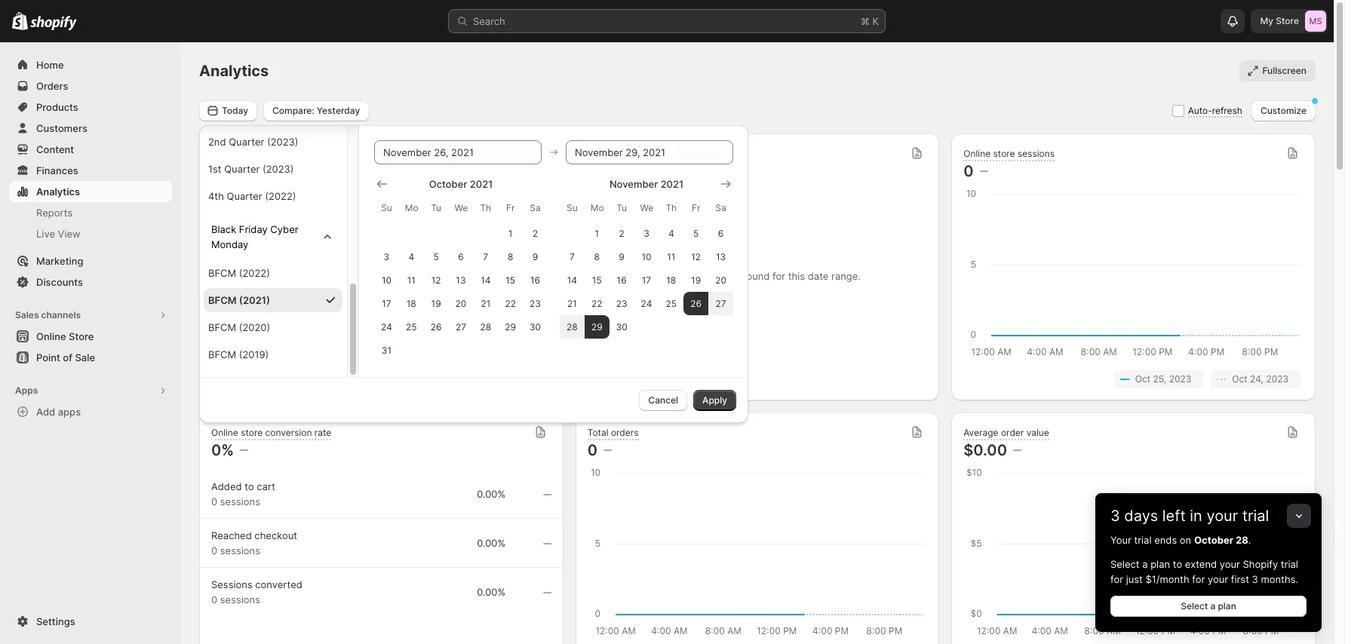 Task type: locate. For each thing, give the bounding box(es) containing it.
0 down added
[[211, 496, 217, 508]]

november
[[610, 178, 658, 190]]

october up extend
[[1195, 534, 1234, 546]]

11
[[667, 251, 676, 262], [407, 274, 416, 286]]

26 button right 31 button
[[424, 315, 449, 338]]

discounts link
[[9, 272, 172, 293]]

30 button
[[523, 315, 548, 338], [610, 315, 634, 338]]

1 horizontal spatial 17
[[642, 274, 651, 286]]

21
[[481, 298, 491, 309], [568, 298, 577, 309]]

plan
[[1151, 558, 1171, 571], [1218, 601, 1237, 612]]

tuesday element
[[424, 194, 449, 221], [610, 194, 634, 221]]

trial up .
[[1243, 507, 1270, 525]]

online for 0
[[964, 148, 991, 159]]

1 vertical spatial 0.00%
[[477, 537, 506, 549]]

tu for november
[[617, 202, 627, 213]]

analytics
[[199, 62, 269, 80], [36, 186, 80, 198]]

2 oct 25, 2023 button from the left
[[1114, 371, 1204, 389]]

friday element for november 2021
[[684, 194, 709, 221]]

1 8 button from the left
[[498, 245, 523, 268]]

7 for first 7 button
[[483, 251, 488, 262]]

1 horizontal spatial 8
[[594, 251, 600, 262]]

1 horizontal spatial 14
[[567, 274, 577, 286]]

bfcm (2019)
[[208, 348, 269, 360]]

1 grid from the left
[[374, 176, 548, 362]]

1 vertical spatial 13
[[456, 274, 466, 286]]

october down yyyy-mm-dd text field
[[429, 178, 467, 190]]

1 horizontal spatial 6
[[718, 228, 724, 239]]

0
[[964, 162, 974, 180], [588, 441, 598, 460], [211, 496, 217, 508], [211, 545, 217, 557], [211, 594, 217, 606]]

1 horizontal spatial 20 button
[[709, 268, 734, 292]]

2 9 from the left
[[619, 251, 625, 262]]

analytics up today
[[199, 62, 269, 80]]

26 for rightmost 26 button
[[691, 298, 702, 309]]

select up just
[[1111, 558, 1140, 571]]

2 for october 2021
[[533, 228, 538, 239]]

orders link
[[9, 75, 172, 97]]

0 horizontal spatial 1
[[509, 228, 513, 239]]

0 horizontal spatial 5 button
[[424, 245, 449, 268]]

th for november 2021
[[666, 202, 677, 213]]

$0.00 down 'average'
[[964, 441, 1007, 460]]

1 button for october 2021
[[498, 221, 523, 245]]

0 horizontal spatial october
[[429, 178, 467, 190]]

marketing
[[36, 255, 83, 267]]

1 bfcm from the top
[[208, 267, 236, 279]]

we down november 2021
[[640, 202, 654, 213]]

0 horizontal spatial oct 24, 2023 button
[[459, 371, 548, 389]]

plan down first
[[1218, 601, 1237, 612]]

0 vertical spatial 13
[[716, 251, 726, 262]]

22 button
[[498, 292, 523, 315], [585, 292, 610, 315]]

YYYY-MM-DD text field
[[374, 140, 542, 164]]

1 horizontal spatial 26
[[691, 298, 702, 309]]

2 sa from the left
[[716, 202, 727, 213]]

to inside added to cart 0 sessions
[[245, 481, 254, 493]]

sunday element for november 2021
[[560, 194, 585, 221]]

bfcm (2022) button
[[204, 261, 343, 285]]

oct 25, 2023 for $0.00
[[383, 374, 439, 385]]

shopify image
[[30, 16, 77, 31]]

1 thursday element from the left
[[473, 194, 498, 221]]

3 bfcm from the top
[[208, 321, 236, 333]]

your inside dropdown button
[[1207, 507, 1239, 525]]

0 horizontal spatial 22 button
[[498, 292, 523, 315]]

marketing link
[[9, 251, 172, 272]]

2 1 button from the left
[[585, 221, 610, 245]]

grid containing november
[[560, 176, 734, 338]]

12 for the rightmost 12 button
[[691, 251, 701, 262]]

a up just
[[1143, 558, 1148, 571]]

0 horizontal spatial 2
[[533, 228, 538, 239]]

sessions
[[1018, 148, 1055, 159], [220, 496, 260, 508], [220, 545, 260, 557], [220, 594, 260, 606]]

0 down online store sessions dropdown button
[[964, 162, 974, 180]]

1 fr from the left
[[506, 202, 515, 213]]

17 left there
[[642, 274, 651, 286]]

select inside select a plan to extend your shopify trial for just $1/month for your first 3 months.
[[1111, 558, 1140, 571]]

2 thursday element from the left
[[659, 194, 684, 221]]

bfcm for bfcm (2022)
[[208, 267, 236, 279]]

1
[[509, 228, 513, 239], [595, 228, 599, 239]]

2021 down yyyy-mm-dd text field
[[470, 178, 493, 190]]

a down select a plan to extend your shopify trial for just $1/month for your first 3 months.
[[1211, 601, 1216, 612]]

18 button up 31 button
[[399, 292, 424, 315]]

a inside select a plan to extend your shopify trial for just $1/month for your first 3 months.
[[1143, 558, 1148, 571]]

1 horizontal spatial $0.00
[[964, 441, 1007, 460]]

1 horizontal spatial sa
[[716, 202, 727, 213]]

27
[[716, 298, 726, 309], [456, 321, 466, 332]]

1 th from the left
[[480, 202, 491, 213]]

3 days left in your trial
[[1111, 507, 1270, 525]]

monday element
[[399, 194, 424, 221], [585, 194, 610, 221]]

2 horizontal spatial trial
[[1281, 558, 1299, 571]]

24, for $0.00
[[498, 374, 511, 385]]

compare:
[[272, 105, 314, 116]]

tu down november
[[617, 202, 627, 213]]

1 vertical spatial store
[[241, 427, 263, 438]]

select a plan link
[[1111, 596, 1307, 617]]

24 button up 31
[[374, 315, 399, 338]]

bfcm
[[208, 267, 236, 279], [208, 294, 237, 306], [208, 321, 236, 333], [208, 348, 236, 360]]

1 2023 from the left
[[417, 374, 439, 385]]

2 23 from the left
[[616, 298, 628, 309]]

21 for first 21 button from the right
[[568, 298, 577, 309]]

1 horizontal spatial fr
[[692, 202, 701, 213]]

bfcm (2020) button
[[204, 315, 343, 339]]

1 horizontal spatial 7
[[570, 251, 575, 262]]

0 vertical spatial analytics
[[199, 62, 269, 80]]

th down october 2021
[[480, 202, 491, 213]]

2 2021 from the left
[[661, 178, 684, 190]]

0 horizontal spatial 7
[[483, 251, 488, 262]]

6 up data
[[718, 228, 724, 239]]

october
[[429, 178, 467, 190], [1195, 534, 1234, 546]]

0 vertical spatial trial
[[1243, 507, 1270, 525]]

range.
[[832, 270, 861, 282]]

0 horizontal spatial 16 button
[[523, 268, 548, 292]]

10 down november 2021
[[642, 251, 652, 262]]

we for november
[[640, 202, 654, 213]]

0 horizontal spatial 21 button
[[473, 292, 498, 315]]

1 vertical spatial 19
[[431, 298, 441, 309]]

1 tuesday element from the left
[[424, 194, 449, 221]]

sessions inside sessions converted 0 sessions
[[220, 594, 260, 606]]

17 up 31 button
[[382, 298, 391, 309]]

bfcm up bfcm (2019)
[[208, 321, 236, 333]]

(2022) up (2021) on the top left
[[239, 267, 270, 279]]

0 horizontal spatial 5
[[434, 251, 439, 262]]

apply button
[[694, 390, 737, 411]]

2 0.00% from the top
[[477, 537, 506, 549]]

thursday element down november 2021
[[659, 194, 684, 221]]

1 sa from the left
[[530, 202, 541, 213]]

0 horizontal spatial 25
[[406, 321, 417, 332]]

1 vertical spatial 24
[[381, 321, 392, 332]]

6
[[718, 228, 724, 239], [458, 251, 464, 262]]

cancel
[[648, 394, 678, 406]]

4 button
[[659, 221, 684, 245], [399, 245, 424, 268]]

0 horizontal spatial 24
[[381, 321, 392, 332]]

friday element
[[498, 194, 523, 221], [684, 194, 709, 221]]

2 grid from the left
[[560, 176, 734, 338]]

$0.00 up "4th"
[[211, 162, 255, 180]]

th for october 2021
[[480, 202, 491, 213]]

customers
[[36, 122, 87, 134]]

0%
[[211, 441, 234, 460]]

2021 right november
[[661, 178, 684, 190]]

1 25, from the left
[[401, 374, 414, 385]]

0 vertical spatial select
[[1111, 558, 1140, 571]]

1 23 from the left
[[530, 298, 541, 309]]

sessions converted 0 sessions
[[211, 579, 302, 606]]

0 horizontal spatial online
[[36, 331, 66, 343]]

we
[[455, 202, 468, 213], [640, 202, 654, 213]]

to left cart
[[245, 481, 254, 493]]

2 1 from the left
[[595, 228, 599, 239]]

2 th from the left
[[666, 202, 677, 213]]

10 button up there
[[634, 245, 659, 268]]

0 horizontal spatial for
[[773, 270, 786, 282]]

mo for october
[[405, 202, 419, 213]]

tuesday element down october 2021
[[424, 194, 449, 221]]

12 button
[[684, 245, 709, 268], [424, 268, 449, 292]]

we down october 2021
[[455, 202, 468, 213]]

2 oct 24, 2023 button from the left
[[1211, 371, 1301, 389]]

2 vertical spatial 0.00%
[[477, 586, 506, 598]]

1 vertical spatial 11
[[407, 274, 416, 286]]

fullscreen button
[[1240, 60, 1316, 82]]

2 16 button from the left
[[610, 268, 634, 292]]

1 horizontal spatial store
[[1276, 15, 1300, 26]]

1 friday element from the left
[[498, 194, 523, 221]]

0 inside reached checkout 0 sessions
[[211, 545, 217, 557]]

1 23 button from the left
[[523, 292, 548, 315]]

1 oct 24, 2023 from the left
[[480, 374, 536, 385]]

2 oct 24, 2023 from the left
[[1233, 374, 1289, 385]]

(2022) down 1st quarter (2023) button
[[265, 190, 296, 202]]

24,
[[498, 374, 511, 385], [1251, 374, 1264, 385]]

0 horizontal spatial saturday element
[[523, 194, 548, 221]]

for
[[773, 270, 786, 282], [1111, 574, 1124, 586], [1193, 574, 1205, 586]]

2 tu from the left
[[617, 202, 627, 213]]

27 button
[[709, 292, 734, 315], [449, 315, 473, 338]]

1 horizontal spatial saturday element
[[709, 194, 734, 221]]

0 vertical spatial a
[[1143, 558, 1148, 571]]

channels
[[41, 309, 81, 321]]

1 oct 25, 2023 from the left
[[383, 374, 439, 385]]

list
[[214, 371, 548, 389], [967, 371, 1301, 389]]

fr for october 2021
[[506, 202, 515, 213]]

sunday element
[[374, 194, 399, 221], [560, 194, 585, 221]]

6 down october 2021
[[458, 251, 464, 262]]

1 2021 from the left
[[470, 178, 493, 190]]

1 oct 24, 2023 button from the left
[[459, 371, 548, 389]]

0 horizontal spatial 4
[[409, 251, 414, 262]]

3 inside select a plan to extend your shopify trial for just $1/month for your first 3 months.
[[1252, 574, 1259, 586]]

1 horizontal spatial 16
[[617, 274, 627, 286]]

saturday element
[[523, 194, 548, 221], [709, 194, 734, 221]]

YYYY-MM-DD text field
[[566, 140, 734, 164]]

0 horizontal spatial 15
[[506, 274, 515, 286]]

su for november
[[567, 202, 578, 213]]

th down november 2021
[[666, 202, 677, 213]]

24 for rightmost the "24" button
[[641, 298, 652, 309]]

search
[[473, 15, 505, 27]]

1 vertical spatial (2023)
[[263, 163, 294, 175]]

list for 0
[[967, 371, 1301, 389]]

18 button left the was
[[659, 268, 684, 292]]

(2021)
[[239, 294, 270, 306]]

26 button down the was
[[684, 292, 709, 315]]

0.00%
[[477, 488, 506, 500], [477, 537, 506, 549], [477, 586, 506, 598]]

0 horizontal spatial 19
[[431, 298, 441, 309]]

date
[[808, 270, 829, 282]]

1 vertical spatial trial
[[1135, 534, 1152, 546]]

bfcm left (2019)
[[208, 348, 236, 360]]

2 22 button from the left
[[585, 292, 610, 315]]

compare: yesterday button
[[263, 100, 369, 121]]

sales channels
[[15, 309, 81, 321]]

17 button up 31 button
[[374, 292, 399, 315]]

0 horizontal spatial 21
[[481, 298, 491, 309]]

added to cart 0 sessions
[[211, 481, 275, 508]]

28 for second 28 button from the right
[[480, 321, 491, 332]]

online store sessions
[[964, 148, 1055, 159]]

3
[[644, 228, 650, 239], [384, 251, 390, 262], [1111, 507, 1120, 525], [1252, 574, 1259, 586]]

2 16 from the left
[[617, 274, 627, 286]]

0 horizontal spatial sunday element
[[374, 194, 399, 221]]

1 14 from the left
[[481, 274, 491, 286]]

store inside online store conversion rate dropdown button
[[241, 427, 263, 438]]

1 horizontal spatial 2
[[619, 228, 625, 239]]

a for select a plan to extend your shopify trial for just $1/month for your first 3 months.
[[1143, 558, 1148, 571]]

0 horizontal spatial 28 button
[[473, 315, 498, 338]]

1 vertical spatial to
[[1173, 558, 1183, 571]]

no change image
[[261, 165, 269, 177], [604, 444, 612, 457], [1014, 444, 1022, 457], [543, 538, 551, 550]]

1 mo from the left
[[405, 202, 419, 213]]

2 monday element from the left
[[585, 194, 610, 221]]

0 vertical spatial 5
[[694, 228, 699, 239]]

your right in
[[1207, 507, 1239, 525]]

0 horizontal spatial 24 button
[[374, 315, 399, 338]]

31
[[382, 345, 392, 356]]

0 horizontal spatial select
[[1111, 558, 1140, 571]]

1 7 from the left
[[483, 251, 488, 262]]

2 8 from the left
[[594, 251, 600, 262]]

total
[[588, 427, 609, 438]]

average
[[964, 427, 999, 438]]

2 7 from the left
[[570, 251, 575, 262]]

1 horizontal spatial 29
[[592, 321, 603, 332]]

su
[[381, 202, 392, 213], [567, 202, 578, 213]]

thursday element for november 2021
[[659, 194, 684, 221]]

1 horizontal spatial th
[[666, 202, 677, 213]]

grid containing october
[[374, 176, 548, 362]]

1 sunday element from the left
[[374, 194, 399, 221]]

thursday element down october 2021
[[473, 194, 498, 221]]

24 for leftmost the "24" button
[[381, 321, 392, 332]]

19 for '19' button to the right
[[691, 274, 701, 286]]

bfcm inside button
[[208, 294, 237, 306]]

store right my
[[1276, 15, 1300, 26]]

trial right your
[[1135, 534, 1152, 546]]

tuesday element for november 2021
[[610, 194, 634, 221]]

11 button up there
[[659, 245, 684, 268]]

1 1 button from the left
[[498, 221, 523, 245]]

settings
[[36, 616, 75, 628]]

2 2 from the left
[[619, 228, 625, 239]]

trial inside select a plan to extend your shopify trial for just $1/month for your first 3 months.
[[1281, 558, 1299, 571]]

3 0.00% from the top
[[477, 586, 506, 598]]

trial
[[1243, 507, 1270, 525], [1135, 534, 1152, 546], [1281, 558, 1299, 571]]

8 for 2nd 8 button
[[594, 251, 600, 262]]

1 we from the left
[[455, 202, 468, 213]]

2 vertical spatial quarter
[[227, 190, 262, 202]]

for left just
[[1111, 574, 1124, 586]]

1 horizontal spatial 14 button
[[560, 268, 585, 292]]

.
[[1249, 534, 1252, 546]]

quarter right 1st
[[224, 163, 260, 175]]

oct 24, 2023 for 0
[[1233, 374, 1289, 385]]

a
[[1143, 558, 1148, 571], [1211, 601, 1216, 612]]

2 29 button from the left
[[585, 315, 610, 338]]

1 horizontal spatial online
[[211, 427, 238, 438]]

2 oct 25, 2023 from the left
[[1136, 374, 1192, 385]]

select down select a plan to extend your shopify trial for just $1/month for your first 3 months.
[[1181, 601, 1208, 612]]

0 down reached
[[211, 545, 217, 557]]

11 button up 31 button
[[399, 268, 424, 292]]

online for 0%
[[211, 427, 238, 438]]

30
[[530, 321, 541, 332], [616, 321, 628, 332]]

2023
[[417, 374, 439, 385], [514, 374, 536, 385], [1169, 374, 1192, 385], [1267, 374, 1289, 385]]

2 vertical spatial your
[[1208, 574, 1229, 586]]

wednesday element down november 2021
[[634, 194, 659, 221]]

cancel button
[[639, 390, 687, 411]]

0 horizontal spatial 29
[[505, 321, 516, 332]]

1 horizontal spatial 25,
[[1154, 374, 1167, 385]]

0 horizontal spatial 1 button
[[498, 221, 523, 245]]

9 for second 9 button from right
[[533, 251, 538, 262]]

oct 25, 2023 button
[[362, 371, 451, 389], [1114, 371, 1204, 389]]

2 button for october 2021
[[523, 221, 548, 245]]

18 button
[[659, 268, 684, 292], [399, 292, 424, 315]]

1 oct 25, 2023 button from the left
[[362, 371, 451, 389]]

0 inside sessions converted 0 sessions
[[211, 594, 217, 606]]

customize
[[1261, 105, 1307, 116]]

(2020)
[[239, 321, 270, 333]]

tuesday element down november
[[610, 194, 634, 221]]

3 days left in your trial element
[[1096, 533, 1322, 632]]

1 horizontal spatial wednesday element
[[634, 194, 659, 221]]

1 1 from the left
[[509, 228, 513, 239]]

1 button for november 2021
[[585, 221, 610, 245]]

2 bfcm from the top
[[208, 294, 237, 306]]

store inside online store sessions dropdown button
[[994, 148, 1015, 159]]

trial up months.
[[1281, 558, 1299, 571]]

0 horizontal spatial 28
[[480, 321, 491, 332]]

1 22 button from the left
[[498, 292, 523, 315]]

select for select a plan
[[1181, 601, 1208, 612]]

su for october
[[381, 202, 392, 213]]

12 for the leftmost 12 button
[[431, 274, 441, 286]]

2 saturday element from the left
[[709, 194, 734, 221]]

bfcm down monday
[[208, 267, 236, 279]]

november 2021
[[610, 178, 684, 190]]

for down extend
[[1193, 574, 1205, 586]]

(2023) down 2nd quarter (2023) button
[[263, 163, 294, 175]]

1 9 from the left
[[533, 251, 538, 262]]

10 button up 31 button
[[374, 268, 399, 292]]

store up sale
[[69, 331, 94, 343]]

1 9 button from the left
[[523, 245, 548, 268]]

17 button left the was
[[634, 268, 659, 292]]

october inside 3 days left in your trial element
[[1195, 534, 1234, 546]]

grid
[[374, 176, 548, 362], [560, 176, 734, 338]]

to up the $1/month
[[1173, 558, 1183, 571]]

$0.00
[[211, 162, 255, 180], [964, 441, 1007, 460]]

10
[[642, 251, 652, 262], [382, 274, 392, 286]]

1 24, from the left
[[498, 374, 511, 385]]

bfcm for bfcm (2019)
[[208, 348, 236, 360]]

8 for second 8 button from the right
[[508, 251, 513, 262]]

point of sale button
[[0, 347, 181, 368]]

wednesday element down october 2021
[[449, 194, 473, 221]]

home
[[36, 59, 64, 71]]

no change image
[[980, 165, 988, 177], [240, 444, 248, 457], [543, 489, 551, 501], [543, 587, 551, 599]]

store inside button
[[69, 331, 94, 343]]

plan for select a plan to extend your shopify trial for just $1/month for your first 3 months.
[[1151, 558, 1171, 571]]

0 horizontal spatial 11 button
[[399, 268, 424, 292]]

0 vertical spatial store
[[994, 148, 1015, 159]]

analytics down finances
[[36, 186, 80, 198]]

2021 for october 2021
[[470, 178, 493, 190]]

your
[[1207, 507, 1239, 525], [1220, 558, 1241, 571], [1208, 574, 1229, 586]]

trial inside dropdown button
[[1243, 507, 1270, 525]]

quarter down 1st quarter (2023)
[[227, 190, 262, 202]]

2 fr from the left
[[692, 202, 701, 213]]

1 horizontal spatial 28 button
[[560, 315, 585, 338]]

oct 24, 2023 button for 0
[[1211, 371, 1301, 389]]

25,
[[401, 374, 414, 385], [1154, 374, 1167, 385]]

1 horizontal spatial 27 button
[[709, 292, 734, 315]]

store for my store
[[1276, 15, 1300, 26]]

0 horizontal spatial a
[[1143, 558, 1148, 571]]

1 2 from the left
[[533, 228, 538, 239]]

monday element for october
[[399, 194, 424, 221]]

25, for $0.00
[[401, 374, 414, 385]]

1 tu from the left
[[431, 202, 441, 213]]

bfcm down bfcm (2022)
[[208, 294, 237, 306]]

1 2 button from the left
[[523, 221, 548, 245]]

monday element for november
[[585, 194, 610, 221]]

2 vertical spatial trial
[[1281, 558, 1299, 571]]

2 mo from the left
[[591, 202, 604, 213]]

1 15 from the left
[[506, 274, 515, 286]]

tu
[[431, 202, 441, 213], [617, 202, 627, 213]]

2 list from the left
[[967, 371, 1301, 389]]

1 list from the left
[[214, 371, 548, 389]]

for inside button
[[773, 270, 786, 282]]

to inside select a plan to extend your shopify trial for just $1/month for your first 3 months.
[[1173, 558, 1183, 571]]

reached
[[211, 530, 252, 542]]

6 button up data
[[709, 221, 734, 245]]

2 wednesday element from the left
[[634, 194, 659, 221]]

reached checkout 0 sessions
[[211, 530, 297, 557]]

wednesday element for october
[[449, 194, 473, 221]]

plan up the $1/month
[[1151, 558, 1171, 571]]

1 8 from the left
[[508, 251, 513, 262]]

0.00% for added to cart
[[477, 488, 506, 500]]

24
[[641, 298, 652, 309], [381, 321, 392, 332]]

wednesday element
[[449, 194, 473, 221], [634, 194, 659, 221]]

0 horizontal spatial 20 button
[[449, 292, 473, 315]]

1 vertical spatial 5
[[434, 251, 439, 262]]

your up first
[[1220, 558, 1241, 571]]

products
[[36, 101, 78, 113]]

1 vertical spatial october
[[1195, 534, 1234, 546]]

2 2 button from the left
[[610, 221, 634, 245]]

thursday element
[[473, 194, 498, 221], [659, 194, 684, 221]]

1 horizontal spatial 12
[[691, 251, 701, 262]]

0 vertical spatial 27
[[716, 298, 726, 309]]

1 for october 2021
[[509, 228, 513, 239]]

1 15 button from the left
[[498, 268, 523, 292]]

quarter up 1st quarter (2023)
[[229, 135, 264, 148]]

1 29 from the left
[[505, 321, 516, 332]]

1 horizontal spatial 7 button
[[560, 245, 585, 268]]

1 0.00% from the top
[[477, 488, 506, 500]]

2 button
[[523, 221, 548, 245], [610, 221, 634, 245]]

6 button down october 2021
[[449, 245, 473, 268]]

4 bfcm from the top
[[208, 348, 236, 360]]

0 horizontal spatial 26
[[431, 321, 442, 332]]

2 oct from the left
[[480, 374, 495, 385]]

17
[[642, 274, 651, 286], [382, 298, 391, 309]]

0 horizontal spatial mo
[[405, 202, 419, 213]]

2 friday element from the left
[[684, 194, 709, 221]]

1 30 button from the left
[[523, 315, 548, 338]]

bfcm inside "button"
[[208, 348, 236, 360]]

plan inside select a plan to extend your shopify trial for just $1/month for your first 3 months.
[[1151, 558, 1171, 571]]

20 for 20 button to the left
[[455, 298, 467, 309]]

0 horizontal spatial tu
[[431, 202, 441, 213]]

your left first
[[1208, 574, 1229, 586]]

1 horizontal spatial mo
[[591, 202, 604, 213]]

0 horizontal spatial grid
[[374, 176, 548, 362]]

0 down the sessions
[[211, 594, 217, 606]]

20 button
[[709, 268, 734, 292], [449, 292, 473, 315]]

1 16 button from the left
[[523, 268, 548, 292]]

(2023) for 2nd quarter (2023)
[[267, 135, 298, 148]]

2 21 from the left
[[568, 298, 577, 309]]

10 up 31 button
[[382, 274, 392, 286]]

6 button
[[709, 221, 734, 245], [449, 245, 473, 268]]

1 29 button from the left
[[498, 315, 523, 338]]

2 we from the left
[[640, 202, 654, 213]]

2 tuesday element from the left
[[610, 194, 634, 221]]

1 vertical spatial online
[[36, 331, 66, 343]]

(2023) up 1st quarter (2023) button
[[267, 135, 298, 148]]

for left this
[[773, 270, 786, 282]]

23 for 2nd 23 button from the right
[[530, 298, 541, 309]]

28 for second 28 button from the left
[[567, 321, 578, 332]]

this
[[788, 270, 805, 282]]

shopify
[[1243, 558, 1279, 571]]

tu down october 2021
[[431, 202, 441, 213]]

5 for rightmost 5 button
[[694, 228, 699, 239]]

24 button down there
[[634, 292, 659, 315]]

online store
[[36, 331, 94, 343]]

1 monday element from the left
[[399, 194, 424, 221]]



Task type: describe. For each thing, give the bounding box(es) containing it.
products link
[[9, 97, 172, 118]]

cart
[[257, 481, 275, 493]]

4th quarter (2022)
[[208, 190, 296, 202]]

oct 24, 2023 button for $0.00
[[459, 371, 548, 389]]

store for online store
[[69, 331, 94, 343]]

0 horizontal spatial 6 button
[[449, 245, 473, 268]]

19 for the leftmost '19' button
[[431, 298, 441, 309]]

in
[[1190, 507, 1203, 525]]

add apps
[[36, 406, 81, 418]]

list for $0.00
[[214, 371, 548, 389]]

1 horizontal spatial 10 button
[[634, 245, 659, 268]]

sessions inside reached checkout 0 sessions
[[220, 545, 260, 557]]

content link
[[9, 139, 172, 160]]

view
[[58, 228, 80, 240]]

31 button
[[374, 338, 399, 362]]

oct 25, 2023 button for $0.00
[[362, 371, 451, 389]]

1 horizontal spatial 26 button
[[684, 292, 709, 315]]

2 23 button from the left
[[610, 292, 634, 315]]

1 horizontal spatial 17 button
[[634, 268, 659, 292]]

first
[[1231, 574, 1250, 586]]

0 horizontal spatial 13 button
[[449, 268, 473, 292]]

quarter for 2nd
[[229, 135, 264, 148]]

1 vertical spatial your
[[1220, 558, 1241, 571]]

compare: yesterday
[[272, 105, 360, 116]]

0 vertical spatial $0.00
[[211, 162, 255, 180]]

27 for the leftmost 27 button
[[456, 321, 466, 332]]

apps
[[15, 385, 38, 396]]

there
[[654, 270, 681, 282]]

0.00% for sessions converted
[[477, 586, 506, 598]]

a for select a plan
[[1211, 601, 1216, 612]]

2 for november 2021
[[619, 228, 625, 239]]

content
[[36, 143, 74, 155]]

21 for 2nd 21 button from right
[[481, 298, 491, 309]]

apps
[[58, 406, 81, 418]]

fr for november 2021
[[692, 202, 701, 213]]

1 vertical spatial (2022)
[[239, 267, 270, 279]]

0 horizontal spatial 25 button
[[399, 315, 424, 338]]

0 horizontal spatial 18 button
[[399, 292, 424, 315]]

2 7 button from the left
[[560, 245, 585, 268]]

october 2021
[[429, 178, 493, 190]]

oct 25, 2023 button for 0
[[1114, 371, 1204, 389]]

9 for 1st 9 button from right
[[619, 251, 625, 262]]

my store image
[[1306, 11, 1327, 32]]

2 14 button from the left
[[560, 268, 585, 292]]

24, for 0
[[1251, 374, 1264, 385]]

28 inside 3 days left in your trial element
[[1236, 534, 1249, 546]]

monday
[[211, 238, 249, 250]]

1 28 button from the left
[[473, 315, 498, 338]]

quarter for 4th
[[227, 190, 262, 202]]

3 inside dropdown button
[[1111, 507, 1120, 525]]

home link
[[9, 54, 172, 75]]

oct 24, 2023 for $0.00
[[480, 374, 536, 385]]

black friday cyber monday button
[[205, 215, 341, 258]]

online store button
[[0, 326, 181, 347]]

2 29 from the left
[[592, 321, 603, 332]]

discounts
[[36, 276, 83, 288]]

2nd
[[208, 135, 226, 148]]

0 vertical spatial 18
[[667, 274, 676, 286]]

1 horizontal spatial 19 button
[[684, 268, 709, 292]]

0 horizontal spatial trial
[[1135, 534, 1152, 546]]

thursday element for october 2021
[[473, 194, 498, 221]]

conversion
[[265, 427, 312, 438]]

10 for leftmost "10" button
[[382, 274, 392, 286]]

wednesday element for november
[[634, 194, 659, 221]]

1 horizontal spatial 11 button
[[659, 245, 684, 268]]

2nd quarter (2023) button
[[204, 129, 343, 154]]

1 horizontal spatial 12 button
[[684, 245, 709, 268]]

live view
[[36, 228, 80, 240]]

finances
[[36, 165, 78, 177]]

2 30 button from the left
[[610, 315, 634, 338]]

1 for november 2021
[[595, 228, 599, 239]]

fullscreen
[[1263, 65, 1307, 76]]

bfcm (2019) button
[[204, 342, 343, 366]]

2 15 from the left
[[592, 274, 602, 286]]

0 vertical spatial 25
[[666, 298, 677, 309]]

sa for october 2021
[[530, 202, 541, 213]]

1 oct from the left
[[383, 374, 398, 385]]

1 vertical spatial analytics
[[36, 186, 80, 198]]

⌘ k
[[861, 15, 879, 27]]

1st quarter (2023)
[[208, 163, 294, 175]]

bfcm (2022)
[[208, 267, 270, 279]]

2 horizontal spatial for
[[1193, 574, 1205, 586]]

1 30 from the left
[[530, 321, 541, 332]]

1 horizontal spatial 4 button
[[659, 221, 684, 245]]

apply
[[703, 394, 727, 406]]

friday
[[239, 223, 268, 235]]

25, for 0
[[1154, 374, 1167, 385]]

sunday element for october 2021
[[374, 194, 399, 221]]

data
[[720, 270, 741, 282]]

7 for 2nd 7 button
[[570, 251, 575, 262]]

4 2023 from the left
[[1267, 374, 1289, 385]]

1 horizontal spatial 11
[[667, 251, 676, 262]]

1 horizontal spatial 4
[[669, 228, 674, 239]]

2 21 button from the left
[[560, 292, 585, 315]]

your trial ends on october 28 .
[[1111, 534, 1252, 546]]

just
[[1126, 574, 1143, 586]]

1st quarter (2023) button
[[204, 157, 343, 181]]

1 7 button from the left
[[473, 245, 498, 268]]

shopify image
[[12, 12, 28, 30]]

2 15 button from the left
[[585, 268, 610, 292]]

3 2023 from the left
[[1169, 374, 1192, 385]]

26 for the leftmost 26 button
[[431, 321, 442, 332]]

online store conversion rate
[[211, 427, 332, 438]]

friday element for october 2021
[[498, 194, 523, 221]]

customize button
[[1252, 100, 1316, 121]]

was
[[684, 270, 703, 282]]

extend
[[1185, 558, 1217, 571]]

3 days left in your trial button
[[1096, 494, 1322, 525]]

there was no data found for this date range.
[[654, 270, 861, 282]]

1 horizontal spatial analytics
[[199, 62, 269, 80]]

we for october
[[455, 202, 468, 213]]

1 horizontal spatial 18 button
[[659, 268, 684, 292]]

1 14 button from the left
[[473, 268, 498, 292]]

settings link
[[9, 611, 172, 632]]

point of sale link
[[9, 347, 172, 368]]

mo for november
[[591, 202, 604, 213]]

sessions inside dropdown button
[[1018, 148, 1055, 159]]

⌘
[[861, 15, 870, 27]]

rate
[[315, 427, 332, 438]]

2 22 from the left
[[592, 298, 603, 309]]

2 8 button from the left
[[585, 245, 610, 268]]

point of sale
[[36, 352, 95, 364]]

2 30 from the left
[[616, 321, 628, 332]]

select a plan
[[1181, 601, 1237, 612]]

online store conversion rate button
[[211, 427, 332, 440]]

0 horizontal spatial 10 button
[[374, 268, 399, 292]]

online inside button
[[36, 331, 66, 343]]

bfcm for bfcm (2020)
[[208, 321, 236, 333]]

1 vertical spatial 25
[[406, 321, 417, 332]]

there was no data found for this date range. button
[[576, 134, 940, 401]]

tu for october
[[431, 202, 441, 213]]

auto-
[[1188, 105, 1213, 116]]

sessions
[[211, 579, 253, 591]]

1 horizontal spatial 3 button
[[634, 221, 659, 245]]

my store
[[1261, 15, 1300, 26]]

select a plan to extend your shopify trial for just $1/month for your first 3 months.
[[1111, 558, 1299, 586]]

1 horizontal spatial 24 button
[[634, 292, 659, 315]]

10 for "10" button to the right
[[642, 251, 652, 262]]

20 for the right 20 button
[[716, 274, 727, 286]]

0 vertical spatial (2022)
[[265, 190, 296, 202]]

1 horizontal spatial for
[[1111, 574, 1124, 586]]

4 oct from the left
[[1233, 374, 1248, 385]]

checkout
[[255, 530, 297, 542]]

saturday element for november 2021
[[709, 194, 734, 221]]

converted
[[255, 579, 302, 591]]

found
[[743, 270, 770, 282]]

1 21 button from the left
[[473, 292, 498, 315]]

total orders
[[588, 427, 639, 438]]

2 14 from the left
[[567, 274, 577, 286]]

0 inside added to cart 0 sessions
[[211, 496, 217, 508]]

3 oct from the left
[[1136, 374, 1151, 385]]

auto-refresh
[[1188, 105, 1243, 116]]

2nd quarter (2023)
[[208, 135, 298, 148]]

orders
[[611, 427, 639, 438]]

added
[[211, 481, 242, 493]]

2 button for november 2021
[[610, 221, 634, 245]]

1 16 from the left
[[531, 274, 540, 286]]

1 horizontal spatial 13 button
[[709, 245, 734, 268]]

2 28 button from the left
[[560, 315, 585, 338]]

0.00% for reached checkout
[[477, 537, 506, 549]]

0 horizontal spatial 17 button
[[374, 292, 399, 315]]

27 for 27 button to the right
[[716, 298, 726, 309]]

point
[[36, 352, 60, 364]]

0 vertical spatial 17
[[642, 274, 651, 286]]

4th
[[208, 190, 224, 202]]

0 horizontal spatial 19 button
[[424, 292, 449, 315]]

5 for leftmost 5 button
[[434, 251, 439, 262]]

$1/month
[[1146, 574, 1190, 586]]

order
[[1001, 427, 1024, 438]]

live view link
[[9, 223, 172, 245]]

2 9 button from the left
[[610, 245, 634, 268]]

yesterday
[[317, 105, 360, 116]]

average order value
[[964, 427, 1050, 438]]

0 down total
[[588, 441, 598, 460]]

saturday element for october 2021
[[523, 194, 548, 221]]

plan for select a plan
[[1218, 601, 1237, 612]]

quarter for 1st
[[224, 163, 260, 175]]

1 vertical spatial 6
[[458, 251, 464, 262]]

tuesday element for october 2021
[[424, 194, 449, 221]]

total orders button
[[588, 427, 639, 440]]

0 horizontal spatial 11
[[407, 274, 416, 286]]

bfcm for bfcm (2021)
[[208, 294, 237, 306]]

oct 25, 2023 for 0
[[1136, 374, 1192, 385]]

store for 0%
[[241, 427, 263, 438]]

store for 0
[[994, 148, 1015, 159]]

online store sessions button
[[964, 148, 1055, 161]]

today button
[[199, 100, 257, 121]]

ends
[[1155, 534, 1177, 546]]

0 horizontal spatial 12 button
[[424, 268, 449, 292]]

0 horizontal spatial 26 button
[[424, 315, 449, 338]]

select for select a plan to extend your shopify trial for just $1/month for your first 3 months.
[[1111, 558, 1140, 571]]

2 2023 from the left
[[514, 374, 536, 385]]

1 horizontal spatial 25 button
[[659, 292, 684, 315]]

months.
[[1261, 574, 1299, 586]]

1 horizontal spatial 5 button
[[684, 221, 709, 245]]

0 horizontal spatial 4 button
[[399, 245, 424, 268]]

sales
[[15, 309, 39, 321]]

0 horizontal spatial 27 button
[[449, 315, 473, 338]]

my
[[1261, 15, 1274, 26]]

apps button
[[9, 380, 172, 401]]

black
[[211, 223, 236, 235]]

sa for november 2021
[[716, 202, 727, 213]]

1 horizontal spatial 6 button
[[709, 221, 734, 245]]

k
[[873, 15, 879, 27]]

0 horizontal spatial 3 button
[[374, 245, 399, 268]]

1 vertical spatial 17
[[382, 298, 391, 309]]

sales channels button
[[9, 305, 172, 326]]

1 22 from the left
[[505, 298, 516, 309]]

sessions inside added to cart 0 sessions
[[220, 496, 260, 508]]

online store link
[[9, 326, 172, 347]]

2021 for november 2021
[[661, 178, 684, 190]]

(2023) for 1st quarter (2023)
[[263, 163, 294, 175]]

no
[[705, 270, 717, 282]]

23 for second 23 button from the left
[[616, 298, 628, 309]]

0 horizontal spatial 18
[[407, 298, 416, 309]]

sale
[[75, 352, 95, 364]]



Task type: vqa. For each thing, say whether or not it's contained in the screenshot.
the top orders.
no



